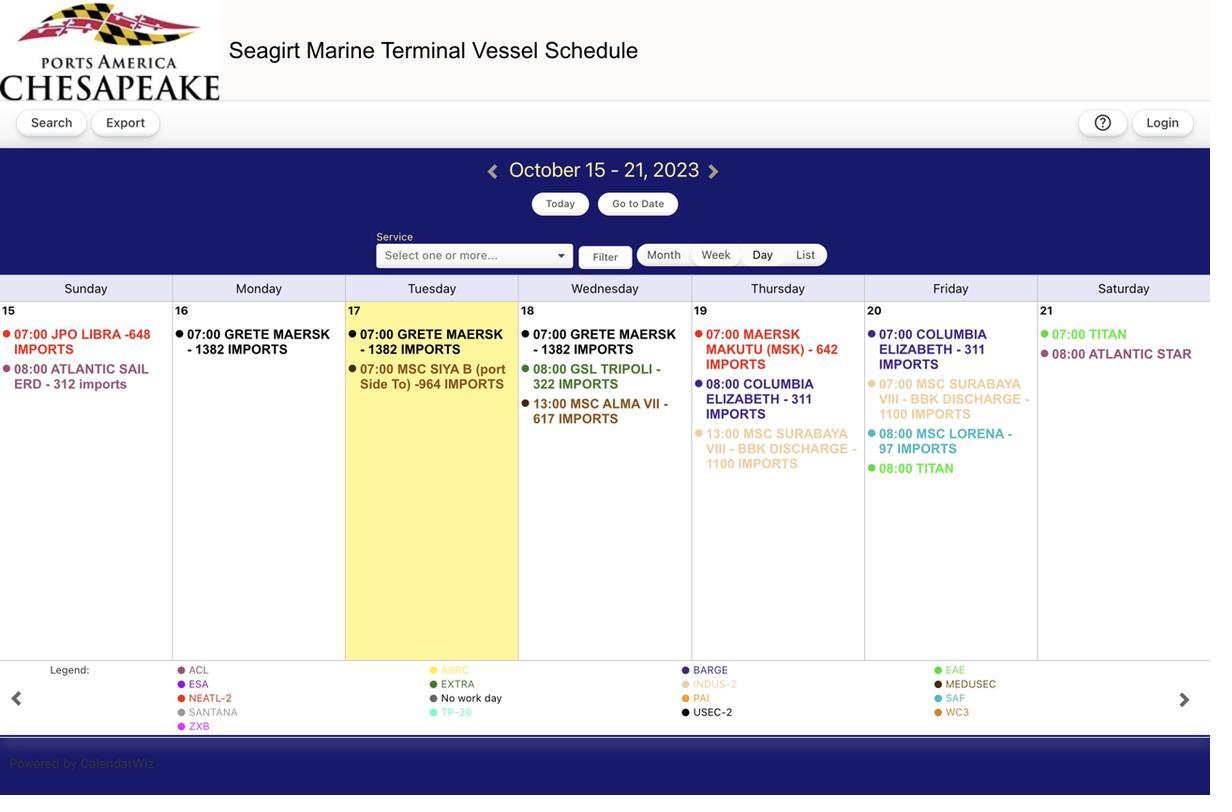 Task type: vqa. For each thing, say whether or not it's contained in the screenshot.
the Vessel
yes



Task type: describe. For each thing, give the bounding box(es) containing it.
13:00 for 617
[[533, 397, 567, 411]]

07:00 maersk makutu (msk) - 642 imports
[[706, 327, 838, 372]]

filter link
[[579, 246, 632, 269]]

- inside "08:00 atlantic sail erd - 312 imports"
[[45, 377, 50, 392]]

07:00 columbia elizabeth - 311 imports link
[[879, 327, 987, 372]]

sail
[[119, 362, 149, 377]]

b
[[463, 362, 472, 377]]

msc for 13:00 msc surabaya viii - bbk discharge - 1100 imports
[[744, 427, 773, 441]]

08:00 inside '08:00 msc lorena - 97 imports'
[[879, 427, 913, 441]]

week
[[702, 248, 731, 261]]

imports inside 13:00 msc alma vii - 617 imports
[[559, 412, 619, 426]]

usec-
[[694, 706, 727, 718]]

07:00 for 08:00 atlantic sail erd - 312 imports
[[14, 327, 48, 342]]

columbia for 08:00 columbia elizabeth - 311 imports
[[744, 377, 814, 392]]

month link
[[638, 244, 691, 265]]

07:00 for 08:00 gsl tripoli - 322 imports
[[533, 327, 567, 342]]

go to previous week image for top go to next week icon
[[473, 160, 506, 170]]

1 vertical spatial 20
[[459, 706, 472, 718]]

07:00 down 16
[[187, 327, 221, 342]]

08:00 msc lorena - 97 imports
[[879, 427, 1012, 456]]

322
[[533, 377, 555, 392]]

07:00 jpo libra -648 imports link
[[14, 327, 151, 357]]

filter
[[593, 251, 618, 263]]

lorena
[[950, 427, 1004, 441]]

07:00 for 07:00 msc surabaya viii - bbk discharge - 1100 imports
[[879, 327, 913, 342]]

gsl
[[571, 362, 597, 377]]

makutu
[[706, 342, 763, 357]]

08:00 atlantic star
[[1053, 347, 1192, 362]]

07:00 for 08:00 atlantic star
[[1053, 327, 1086, 342]]

help
[[1093, 111, 1113, 135]]

zxb
[[189, 720, 210, 732]]

medusec
[[946, 678, 997, 690]]

wednesday
[[572, 281, 639, 296]]

atlantic for titan
[[1089, 347, 1154, 362]]

eae
[[946, 664, 965, 676]]

usec-2
[[694, 706, 733, 718]]

seagirt marine terminal vessel schedule
[[229, 38, 639, 63]]

barge
[[694, 664, 728, 676]]

312
[[53, 377, 75, 392]]

list link
[[787, 244, 825, 265]]

imports down monday
[[228, 342, 288, 357]]

08:00 columbia elizabeth - 311 imports
[[706, 377, 814, 422]]

imports inside 08:00 columbia elizabeth - 311 imports
[[706, 407, 766, 422]]

07:00 msc siya b (port side to) -964 imports link
[[360, 362, 506, 392]]

07:00 grete maersk - 1382 imports for 07:00 msc siya b (port side to) -964 imports
[[360, 327, 503, 357]]

saturday
[[1099, 281, 1150, 296]]

(msk)
[[767, 342, 805, 357]]

acl
[[189, 664, 209, 676]]

month
[[647, 248, 681, 261]]

sunday
[[65, 281, 108, 296]]

elizabeth for 07:00
[[879, 342, 953, 357]]

08:00 for 07:00 maersk makutu (msk) - 642 imports
[[706, 377, 740, 392]]

service
[[377, 231, 413, 243]]

maersk inside 07:00 maersk makutu (msk) - 642 imports
[[744, 327, 801, 342]]

1 07:00 grete maersk - 1382 imports from the left
[[187, 327, 330, 357]]

bbk for 13:00
[[738, 442, 766, 456]]

1 vertical spatial 15
[[2, 304, 15, 317]]

07:00 msc siya b (port side to) -964 imports
[[360, 362, 506, 392]]

19
[[694, 304, 708, 317]]

maersk for 16
[[273, 327, 330, 342]]

imports inside '08:00 msc lorena - 97 imports'
[[898, 442, 958, 456]]

work
[[458, 692, 482, 704]]

maersk for 18
[[619, 327, 676, 342]]

neatl-
[[189, 692, 226, 704]]

more...
[[460, 249, 498, 262]]

friday
[[934, 281, 969, 296]]

07:00 for 07:00 msc siya b (port side to) -964 imports
[[360, 327, 394, 342]]

13:00 for bbk
[[706, 427, 740, 441]]

neatl-2
[[189, 692, 232, 704]]

1100 for 07:00 msc surabaya viii - bbk discharge - 1100 imports
[[879, 407, 908, 422]]

08:00 msc lorena - 97 imports link
[[879, 427, 1012, 456]]

search
[[31, 115, 72, 130]]

- inside 07:00 jpo libra -648 imports
[[124, 327, 129, 342]]

wc3
[[946, 706, 970, 718]]

08:00 for 07:00 titan
[[1053, 347, 1086, 362]]

go to previous week image for rightmost go to next week icon
[[1, 692, 34, 701]]

tp-20
[[441, 706, 472, 718]]

- inside 07:00 columbia elizabeth - 311 imports
[[957, 342, 961, 357]]

1100 for 13:00 msc surabaya viii - bbk discharge - 1100 imports
[[706, 457, 735, 471]]

07:00 msc surabaya viii - bbk discharge - 1100 imports link
[[879, 377, 1030, 422]]

alma
[[603, 397, 640, 411]]

schedule
[[545, 38, 639, 63]]

star
[[1158, 347, 1192, 362]]

powered
[[9, 756, 60, 771]]

go
[[613, 197, 626, 209]]

2 for neatl-
[[226, 692, 232, 704]]

07:00 grete maersk - 1382 imports link for 08:00
[[533, 327, 676, 357]]

07:00 titan link
[[1053, 327, 1127, 342]]

today link
[[532, 193, 589, 216]]

1 grete from the left
[[224, 327, 270, 342]]

07:00 grete maersk - 1382 imports for 08:00 gsl tripoli - 322 imports
[[533, 327, 676, 357]]

16
[[175, 304, 188, 317]]

1 07:00 grete maersk - 1382 imports link from the left
[[187, 327, 330, 357]]

select one or more...
[[385, 249, 498, 262]]

imports inside 07:00 maersk makutu (msk) - 642 imports
[[706, 357, 766, 372]]

msc for 08:00 msc lorena - 97 imports
[[917, 427, 946, 441]]

thursday
[[751, 281, 805, 296]]

imports up siya
[[401, 342, 461, 357]]

- inside 08:00 gsl tripoli - 322 imports
[[656, 362, 661, 377]]

msc for 13:00 msc alma vii - 617 imports
[[571, 397, 600, 411]]

08:00 titan link
[[879, 461, 954, 476]]

legend:
[[50, 664, 90, 676]]

tp-
[[441, 706, 459, 718]]

terminal
[[381, 38, 466, 63]]

search link
[[17, 110, 86, 136]]

powered by calendarwiz
[[9, 756, 154, 771]]

07:00 grete maersk - 1382 imports link for 07:00
[[360, 327, 503, 357]]

to
[[629, 197, 639, 209]]

marine
[[306, 38, 375, 63]]

discharge for 07:00 msc surabaya viii - bbk discharge - 1100 imports
[[943, 392, 1022, 407]]

08:00 gsl tripoli - 322 imports
[[533, 362, 661, 392]]

monday
[[236, 281, 282, 296]]

13:00 msc alma vii - 617 imports
[[533, 397, 668, 426]]

- inside 07:00 maersk makutu (msk) - 642 imports
[[808, 342, 813, 357]]

calendarwiz
[[80, 756, 154, 771]]

08:00 columbia elizabeth - 311 imports link
[[706, 377, 814, 422]]

esa
[[189, 678, 209, 690]]

07:00 jpo libra -648 imports
[[14, 327, 151, 357]]

1 horizontal spatial go to next week image
[[1176, 693, 1209, 703]]

0 vertical spatial go to next week image
[[705, 160, 737, 170]]

08:00 for 07:00 jpo libra -648 imports
[[14, 362, 48, 377]]

21
[[1040, 304, 1053, 317]]

- inside 13:00 msc alma vii - 617 imports
[[664, 397, 668, 411]]

08:00 for 07:00 grete maersk - 1382 imports
[[533, 362, 567, 377]]



Task type: locate. For each thing, give the bounding box(es) containing it.
tuesday
[[408, 281, 456, 296]]

to)
[[392, 377, 411, 392]]

07:00 inside 07:00 columbia elizabeth - 311 imports
[[879, 327, 913, 342]]

648
[[129, 327, 151, 342]]

titan for 07:00 titan
[[1090, 327, 1127, 342]]

0 horizontal spatial columbia
[[744, 377, 814, 392]]

siya
[[430, 362, 459, 377]]

07:00 inside the 07:00 msc surabaya viii - bbk discharge - 1100 imports
[[879, 377, 913, 392]]

2 for usec-
[[726, 706, 733, 718]]

indus-2
[[694, 678, 737, 690]]

or
[[445, 249, 457, 262]]

18
[[521, 304, 535, 317]]

07:00 inside 07:00 jpo libra -648 imports
[[14, 327, 48, 342]]

maersk up the (msk) at the right
[[744, 327, 801, 342]]

0 horizontal spatial viii
[[706, 442, 726, 456]]

0 vertical spatial discharge
[[943, 392, 1022, 407]]

0 vertical spatial 13:00
[[533, 397, 567, 411]]

08:00 up erd
[[14, 362, 48, 377]]

2 horizontal spatial grete
[[571, 327, 616, 342]]

imports down makutu
[[706, 357, 766, 372]]

13:00 inside 13:00 msc alma vii - 617 imports
[[533, 397, 567, 411]]

no work day
[[441, 692, 502, 704]]

1 vertical spatial surabaya
[[776, 427, 848, 441]]

1382 for 07:00 msc siya b (port side to) -964 imports
[[368, 342, 397, 357]]

311 inside 07:00 columbia elizabeth - 311 imports
[[965, 342, 986, 357]]

columbia
[[917, 327, 987, 342], [744, 377, 814, 392]]

1 horizontal spatial discharge
[[943, 392, 1022, 407]]

0 vertical spatial titan
[[1090, 327, 1127, 342]]

jpo
[[51, 327, 78, 342]]

discharge inside the 07:00 msc surabaya viii - bbk discharge - 1100 imports
[[943, 392, 1022, 407]]

login
[[1147, 115, 1180, 130]]

1 vertical spatial discharge
[[770, 442, 849, 456]]

export
[[106, 115, 145, 130]]

1 horizontal spatial 311
[[965, 342, 986, 357]]

1 horizontal spatial surabaya
[[950, 377, 1021, 392]]

2 horizontal spatial 1382
[[541, 342, 571, 357]]

97
[[879, 442, 894, 456]]

07:00 down "18"
[[533, 327, 567, 342]]

1 vertical spatial go to next week image
[[1176, 693, 1209, 703]]

0 vertical spatial go to previous week image
[[473, 160, 506, 170]]

2 up "usec-2" at bottom right
[[731, 678, 737, 690]]

imports up the 07:00 msc surabaya viii - bbk discharge - 1100 imports
[[879, 357, 939, 372]]

20
[[867, 304, 882, 317], [459, 706, 472, 718]]

07:00 for 08:00 columbia elizabeth - 311 imports
[[706, 327, 740, 342]]

titan
[[1090, 327, 1127, 342], [917, 461, 954, 476]]

columbia down friday
[[917, 327, 987, 342]]

triangle 1 s image
[[554, 249, 569, 264]]

msc down 07:00 columbia elizabeth - 311 imports
[[917, 377, 946, 392]]

maersk down monday
[[273, 327, 330, 342]]

311 for 08:00 columbia elizabeth - 311 imports
[[792, 392, 813, 407]]

07:00 grete maersk - 1382 imports link
[[187, 327, 330, 357], [360, 327, 503, 357], [533, 327, 676, 357]]

imports down alma
[[559, 412, 619, 426]]

1 vertical spatial 1100
[[706, 457, 735, 471]]

go to previous week image left october on the top of the page
[[473, 160, 506, 170]]

0 horizontal spatial 15
[[2, 304, 15, 317]]

13:00 down 08:00 columbia elizabeth - 311 imports link
[[706, 427, 740, 441]]

1 horizontal spatial viii
[[879, 392, 899, 407]]

imports up 08:00 msc lorena - 97 imports link
[[912, 407, 971, 422]]

msc down 08:00 gsl tripoli - 322 imports
[[571, 397, 600, 411]]

msc inside '08:00 msc lorena - 97 imports'
[[917, 427, 946, 441]]

13:00 inside 13:00 msc surabaya viii - bbk discharge - 1100 imports
[[706, 427, 740, 441]]

export link
[[92, 110, 159, 136]]

0 horizontal spatial 07:00 grete maersk - 1382 imports link
[[187, 327, 330, 357]]

atlantic down 07:00 titan
[[1089, 347, 1154, 362]]

08:00 inside 08:00 columbia elizabeth - 311 imports
[[706, 377, 740, 392]]

1 maersk from the left
[[273, 327, 330, 342]]

07:00 inside 07:00 maersk makutu (msk) - 642 imports
[[706, 327, 740, 342]]

3 grete from the left
[[571, 327, 616, 342]]

311 for 07:00 columbia elizabeth - 311 imports
[[965, 342, 986, 357]]

columbia inside 08:00 columbia elizabeth - 311 imports
[[744, 377, 814, 392]]

0 vertical spatial viii
[[879, 392, 899, 407]]

surabaya up lorena
[[950, 377, 1021, 392]]

08:00 inside 08:00 gsl tripoli - 322 imports
[[533, 362, 567, 377]]

1 vertical spatial bbk
[[738, 442, 766, 456]]

08:00 down 07:00 titan
[[1053, 347, 1086, 362]]

1 horizontal spatial 1100
[[879, 407, 908, 422]]

07:00 up side
[[360, 362, 394, 377]]

1100 inside 13:00 msc surabaya viii - bbk discharge - 1100 imports
[[706, 457, 735, 471]]

viii for 13:00
[[706, 442, 726, 456]]

by
[[63, 756, 77, 771]]

1 vertical spatial 13:00
[[706, 427, 740, 441]]

imports up 08:00 gsl tripoli - 322 imports
[[574, 342, 634, 357]]

columbia down 07:00 maersk makutu (msk) - 642 imports link
[[744, 377, 814, 392]]

viii up the 97 at the bottom of page
[[879, 392, 899, 407]]

maersk up tripoli
[[619, 327, 676, 342]]

07:00 maersk makutu (msk) - 642 imports link
[[706, 327, 838, 372]]

2 for indus-
[[731, 678, 737, 690]]

columbia for 07:00 columbia elizabeth - 311 imports
[[917, 327, 987, 342]]

0 horizontal spatial atlantic
[[51, 362, 115, 377]]

elizabeth for 08:00
[[706, 392, 780, 407]]

0 horizontal spatial titan
[[917, 461, 954, 476]]

today
[[546, 197, 575, 209]]

07:00 up 07:00 msc surabaya viii - bbk discharge - 1100 imports link
[[879, 327, 913, 342]]

07:00 columbia elizabeth - 311 imports
[[879, 327, 987, 372]]

erd
[[14, 377, 42, 392]]

atlantic
[[1089, 347, 1154, 362], [51, 362, 115, 377]]

vii
[[644, 397, 660, 411]]

imports down gsl
[[559, 377, 619, 392]]

3 1382 from the left
[[541, 342, 571, 357]]

1 horizontal spatial 1382
[[368, 342, 397, 357]]

imports inside the 07:00 msc surabaya viii - bbk discharge - 1100 imports
[[912, 407, 971, 422]]

07:00 down '17'
[[360, 327, 394, 342]]

columbia inside 07:00 columbia elizabeth - 311 imports
[[917, 327, 987, 342]]

15 up erd
[[2, 304, 15, 317]]

311 up 07:00 msc surabaya viii - bbk discharge - 1100 imports link
[[965, 342, 986, 357]]

0 vertical spatial 1100
[[879, 407, 908, 422]]

07:00 up makutu
[[706, 327, 740, 342]]

arrc
[[441, 664, 469, 676]]

07:00 grete maersk - 1382 imports link up siya
[[360, 327, 503, 357]]

1 horizontal spatial atlantic
[[1089, 347, 1154, 362]]

go to previous week image up powered
[[1, 692, 34, 701]]

0 horizontal spatial 20
[[459, 706, 472, 718]]

week link
[[692, 244, 741, 265]]

discharge for 13:00 msc surabaya viii - bbk discharge - 1100 imports
[[770, 442, 849, 456]]

titan for 08:00 titan
[[917, 461, 954, 476]]

07:00 left jpo
[[14, 327, 48, 342]]

1 vertical spatial atlantic
[[51, 362, 115, 377]]

2 up santana
[[226, 692, 232, 704]]

one
[[422, 249, 442, 262]]

0 horizontal spatial go to previous week image
[[1, 692, 34, 701]]

08:00 up '322'
[[533, 362, 567, 377]]

07:00 grete maersk - 1382 imports up siya
[[360, 327, 503, 357]]

08:00 up the 97 at the bottom of page
[[879, 427, 913, 441]]

day
[[485, 692, 502, 704]]

311 inside 08:00 columbia elizabeth - 311 imports
[[792, 392, 813, 407]]

13:00 msc alma vii - 617 imports link
[[533, 397, 668, 426]]

20 down work on the bottom
[[459, 706, 472, 718]]

list
[[797, 248, 816, 261]]

saf
[[946, 692, 966, 704]]

msc for 07:00 msc surabaya viii - bbk discharge - 1100 imports
[[917, 377, 946, 392]]

titan down '08:00 msc lorena - 97 imports'
[[917, 461, 954, 476]]

0 vertical spatial 2
[[731, 678, 737, 690]]

617
[[533, 412, 555, 426]]

08:00 atlantic sail erd - 312 imports link
[[14, 362, 149, 392]]

october
[[510, 158, 581, 181]]

imports inside 08:00 gsl tripoli - 322 imports
[[559, 377, 619, 392]]

pai
[[694, 692, 710, 704]]

1 horizontal spatial grete
[[397, 327, 443, 342]]

discharge down 08:00 columbia elizabeth - 311 imports
[[770, 442, 849, 456]]

go to next week image
[[705, 160, 737, 170], [1176, 693, 1209, 703]]

go to date link
[[598, 193, 679, 216]]

0 horizontal spatial 311
[[792, 392, 813, 407]]

0 vertical spatial elizabeth
[[879, 342, 953, 357]]

bbk inside the 07:00 msc surabaya viii - bbk discharge - 1100 imports
[[911, 392, 939, 407]]

13:00
[[533, 397, 567, 411], [706, 427, 740, 441]]

2 1382 from the left
[[368, 342, 397, 357]]

- inside 08:00 columbia elizabeth - 311 imports
[[784, 392, 788, 407]]

1 horizontal spatial go to previous week image
[[473, 160, 506, 170]]

4 maersk from the left
[[744, 327, 801, 342]]

0 horizontal spatial 1100
[[706, 457, 735, 471]]

1 vertical spatial 2
[[226, 692, 232, 704]]

2 07:00 grete maersk - 1382 imports link from the left
[[360, 327, 503, 357]]

1 horizontal spatial 15
[[585, 158, 606, 181]]

bbk for 07:00
[[911, 392, 939, 407]]

msc for 07:00 msc siya b (port side to) -964 imports
[[397, 362, 427, 377]]

0 horizontal spatial bbk
[[738, 442, 766, 456]]

imports inside 07:00 columbia elizabeth - 311 imports
[[879, 357, 939, 372]]

07:00 titan
[[1053, 327, 1127, 342]]

13:00 msc surabaya viii - bbk discharge - 1100 imports link
[[706, 427, 857, 471]]

1 vertical spatial 311
[[792, 392, 813, 407]]

07:00 grete maersk - 1382 imports
[[187, 327, 330, 357], [360, 327, 503, 357], [533, 327, 676, 357]]

08:00 atlantic star link
[[1053, 347, 1192, 362]]

surabaya for 07:00 msc surabaya viii - bbk discharge - 1100 imports
[[950, 377, 1021, 392]]

surabaya inside the 07:00 msc surabaya viii - bbk discharge - 1100 imports
[[950, 377, 1021, 392]]

discharge inside 13:00 msc surabaya viii - bbk discharge - 1100 imports
[[770, 442, 849, 456]]

maersk up b
[[446, 327, 503, 342]]

msc inside "07:00 msc siya b (port side to) -964 imports"
[[397, 362, 427, 377]]

07:00 grete maersk - 1382 imports up gsl
[[533, 327, 676, 357]]

0 horizontal spatial 13:00
[[533, 397, 567, 411]]

surabaya down 08:00 columbia elizabeth - 311 imports
[[776, 427, 848, 441]]

0 horizontal spatial go to next week image
[[705, 160, 737, 170]]

07:00 grete maersk - 1382 imports link down monday
[[187, 327, 330, 357]]

1 vertical spatial titan
[[917, 461, 954, 476]]

1 vertical spatial go to previous week image
[[1, 692, 34, 701]]

1 horizontal spatial elizabeth
[[879, 342, 953, 357]]

side
[[360, 377, 388, 392]]

0 vertical spatial atlantic
[[1089, 347, 1154, 362]]

help link
[[1079, 110, 1127, 136]]

2 maersk from the left
[[446, 327, 503, 342]]

bbk inside 13:00 msc surabaya viii - bbk discharge - 1100 imports
[[738, 442, 766, 456]]

grete up gsl
[[571, 327, 616, 342]]

1 vertical spatial viii
[[706, 442, 726, 456]]

3 07:00 grete maersk - 1382 imports from the left
[[533, 327, 676, 357]]

imports up 13:00 msc surabaya viii - bbk discharge - 1100 imports
[[706, 407, 766, 422]]

2 vertical spatial 2
[[726, 706, 733, 718]]

grete for 07:00 msc siya b (port side to) -964 imports
[[397, 327, 443, 342]]

1 vertical spatial elizabeth
[[706, 392, 780, 407]]

1 horizontal spatial titan
[[1090, 327, 1127, 342]]

0 vertical spatial surabaya
[[950, 377, 1021, 392]]

elizabeth down makutu
[[706, 392, 780, 407]]

imports up 08:00 titan
[[898, 442, 958, 456]]

642
[[816, 342, 838, 357]]

0 horizontal spatial surabaya
[[776, 427, 848, 441]]

seagirt
[[229, 38, 300, 63]]

08:00 gsl tripoli - 322 imports link
[[533, 362, 661, 392]]

maersk for 17
[[446, 327, 503, 342]]

atlantic for jpo
[[51, 362, 115, 377]]

2 down indus-2
[[726, 706, 733, 718]]

elizabeth inside 08:00 columbia elizabeth - 311 imports
[[706, 392, 780, 407]]

0 vertical spatial columbia
[[917, 327, 987, 342]]

msc inside 13:00 msc alma vii - 617 imports
[[571, 397, 600, 411]]

0 horizontal spatial grete
[[224, 327, 270, 342]]

msc down 08:00 columbia elizabeth - 311 imports
[[744, 427, 773, 441]]

07:00 inside "07:00 msc siya b (port side to) -964 imports"
[[360, 362, 394, 377]]

08:00 down the 97 at the bottom of page
[[879, 461, 913, 476]]

20 up 07:00 columbia elizabeth - 311 imports
[[867, 304, 882, 317]]

07:00 down 21
[[1053, 327, 1086, 342]]

311 down the (msk) at the right
[[792, 392, 813, 407]]

1 vertical spatial columbia
[[744, 377, 814, 392]]

grete for 08:00 gsl tripoli - 322 imports
[[571, 327, 616, 342]]

0 horizontal spatial elizabeth
[[706, 392, 780, 407]]

07:00 msc surabaya viii - bbk discharge - 1100 imports
[[879, 377, 1030, 422]]

08:00 down makutu
[[706, 377, 740, 392]]

2 grete from the left
[[397, 327, 443, 342]]

atlantic up 312
[[51, 362, 115, 377]]

viii inside 13:00 msc surabaya viii - bbk discharge - 1100 imports
[[706, 442, 726, 456]]

21,
[[624, 158, 648, 181]]

3 07:00 grete maersk - 1382 imports link from the left
[[533, 327, 676, 357]]

viii for 07:00
[[879, 392, 899, 407]]

0 vertical spatial bbk
[[911, 392, 939, 407]]

elizabeth up 07:00 msc surabaya viii - bbk discharge - 1100 imports link
[[879, 342, 953, 357]]

day link
[[744, 244, 783, 265]]

titan up 08:00 atlantic star link
[[1090, 327, 1127, 342]]

go to previous week image
[[473, 160, 506, 170], [1, 692, 34, 701]]

grete up siya
[[397, 327, 443, 342]]

07:00 down 07:00 columbia elizabeth - 311 imports
[[879, 377, 913, 392]]

msc up 08:00 titan
[[917, 427, 946, 441]]

imports down jpo
[[14, 342, 74, 357]]

discharge up lorena
[[943, 392, 1022, 407]]

indus-
[[694, 678, 731, 690]]

1 horizontal spatial 13:00
[[706, 427, 740, 441]]

day
[[753, 248, 773, 261]]

imports inside 07:00 jpo libra -648 imports
[[14, 342, 74, 357]]

0 vertical spatial 20
[[867, 304, 882, 317]]

grete down monday
[[224, 327, 270, 342]]

-
[[611, 158, 619, 181], [124, 327, 129, 342], [187, 342, 192, 357], [360, 342, 365, 357], [533, 342, 538, 357], [808, 342, 813, 357], [957, 342, 961, 357], [656, 362, 661, 377], [45, 377, 50, 392], [415, 377, 419, 392], [784, 392, 788, 407], [903, 392, 907, 407], [1025, 392, 1030, 407], [664, 397, 668, 411], [1008, 427, 1012, 441], [730, 442, 734, 456], [852, 442, 857, 456]]

1 horizontal spatial 07:00 grete maersk - 1382 imports
[[360, 327, 503, 357]]

1 horizontal spatial bbk
[[911, 392, 939, 407]]

2 horizontal spatial 07:00 grete maersk - 1382 imports
[[533, 327, 676, 357]]

- inside '08:00 msc lorena - 97 imports'
[[1008, 427, 1012, 441]]

2 horizontal spatial 07:00 grete maersk - 1382 imports link
[[533, 327, 676, 357]]

2 07:00 grete maersk - 1382 imports from the left
[[360, 327, 503, 357]]

0 vertical spatial 311
[[965, 342, 986, 357]]

1100 down 08:00 columbia elizabeth - 311 imports
[[706, 457, 735, 471]]

- inside "07:00 msc siya b (port side to) -964 imports"
[[415, 377, 419, 392]]

santana
[[189, 706, 238, 718]]

go to http://www.pachesapeake.com image
[[0, 0, 219, 100]]

1 horizontal spatial 20
[[867, 304, 882, 317]]

0 horizontal spatial 07:00 grete maersk - 1382 imports
[[187, 327, 330, 357]]

0 vertical spatial 15
[[585, 158, 606, 181]]

surabaya for 13:00 msc surabaya viii - bbk discharge - 1100 imports
[[776, 427, 848, 441]]

imports inside "07:00 msc siya b (port side to) -964 imports"
[[445, 377, 504, 392]]

07:00 grete maersk - 1382 imports down monday
[[187, 327, 330, 357]]

msc up to) on the left top of the page
[[397, 362, 427, 377]]

viii down 08:00 columbia elizabeth - 311 imports
[[706, 442, 726, 456]]

3 maersk from the left
[[619, 327, 676, 342]]

08:00 atlantic sail erd - 312 imports
[[14, 362, 149, 392]]

1382 for 08:00 gsl tripoli - 322 imports
[[541, 342, 571, 357]]

imports
[[79, 377, 127, 392]]

0 horizontal spatial discharge
[[770, 442, 849, 456]]

elizabeth inside 07:00 columbia elizabeth - 311 imports
[[879, 342, 953, 357]]

08:00 inside "08:00 atlantic sail erd - 312 imports"
[[14, 362, 48, 377]]

1100 inside the 07:00 msc surabaya viii - bbk discharge - 1100 imports
[[879, 407, 908, 422]]

13:00 up 617
[[533, 397, 567, 411]]

1 horizontal spatial columbia
[[917, 327, 987, 342]]

imports down 08:00 columbia elizabeth - 311 imports link
[[739, 457, 798, 471]]

surabaya inside 13:00 msc surabaya viii - bbk discharge - 1100 imports
[[776, 427, 848, 441]]

select
[[385, 249, 419, 262]]

imports down b
[[445, 377, 504, 392]]

0 horizontal spatial 1382
[[195, 342, 224, 357]]

msc inside the 07:00 msc surabaya viii - bbk discharge - 1100 imports
[[917, 377, 946, 392]]

login link
[[1133, 110, 1194, 136]]

1 1382 from the left
[[195, 342, 224, 357]]

atlantic inside "08:00 atlantic sail erd - 312 imports"
[[51, 362, 115, 377]]

imports inside 13:00 msc surabaya viii - bbk discharge - 1100 imports
[[739, 457, 798, 471]]

msc inside 13:00 msc surabaya viii - bbk discharge - 1100 imports
[[744, 427, 773, 441]]

1 horizontal spatial 07:00 grete maersk - 1382 imports link
[[360, 327, 503, 357]]

vessel
[[472, 38, 539, 63]]

1382
[[195, 342, 224, 357], [368, 342, 397, 357], [541, 342, 571, 357]]

discharge
[[943, 392, 1022, 407], [770, 442, 849, 456]]

17
[[348, 304, 361, 317]]

powered by calendarwiz link
[[9, 751, 154, 776]]

bbk down 08:00 columbia elizabeth - 311 imports link
[[738, 442, 766, 456]]

bbk up 08:00 msc lorena - 97 imports link
[[911, 392, 939, 407]]

1100 up the 97 at the bottom of page
[[879, 407, 908, 422]]

viii inside the 07:00 msc surabaya viii - bbk discharge - 1100 imports
[[879, 392, 899, 407]]

15 left 21,
[[585, 158, 606, 181]]

07:00 grete maersk - 1382 imports link up gsl
[[533, 327, 676, 357]]



